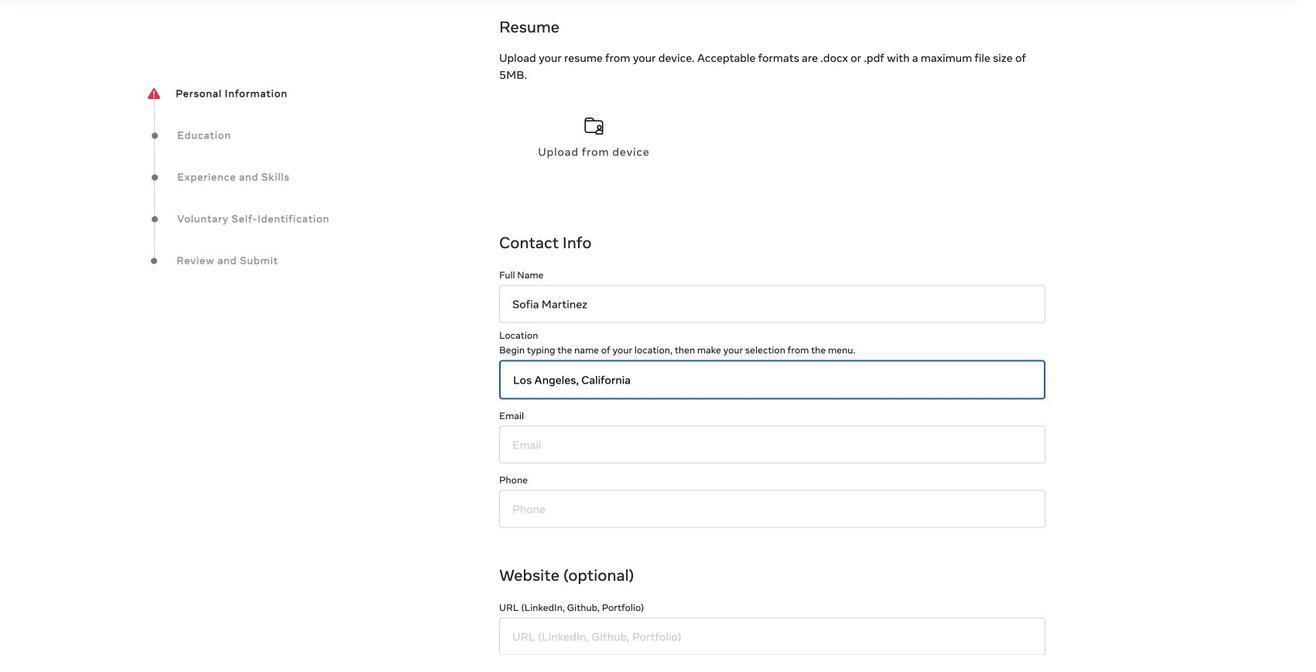 Task type: locate. For each thing, give the bounding box(es) containing it.
Full Name text field
[[499, 285, 1046, 323]]



Task type: describe. For each thing, give the bounding box(es) containing it.
Location text field
[[499, 360, 1046, 400]]

Email text field
[[499, 426, 1046, 464]]

Phone text field
[[499, 490, 1046, 528]]

URL (LinkedIn, Github, Portfolio) text field
[[499, 618, 1046, 656]]



